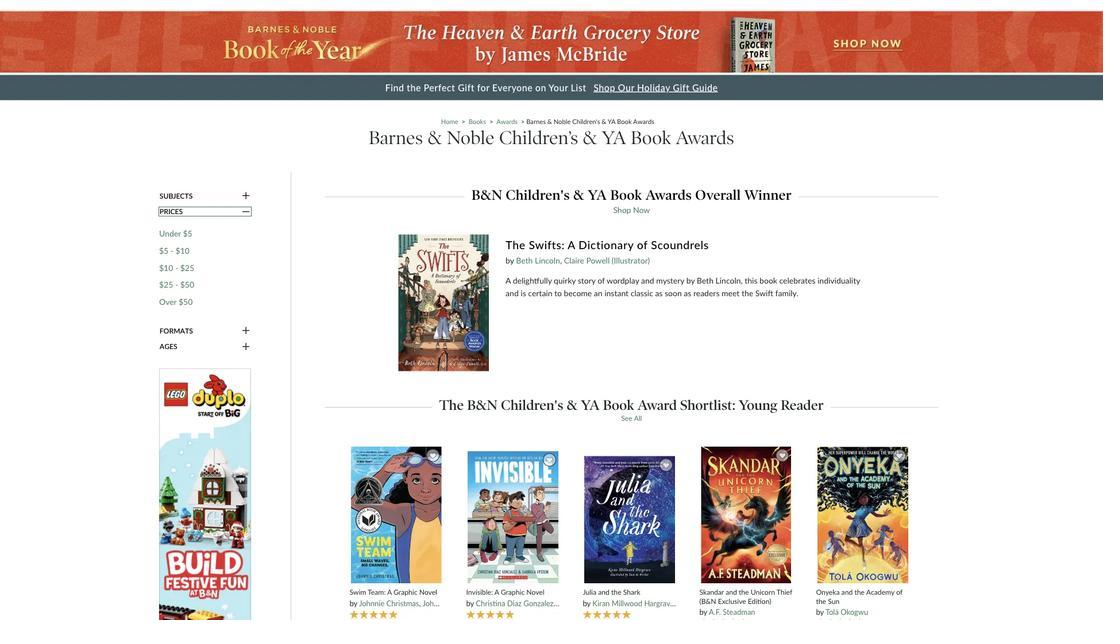 Task type: vqa. For each thing, say whether or not it's contained in the screenshot.
2nd the Novel from left
yes



Task type: describe. For each thing, give the bounding box(es) containing it.
ya inside 'the b&n children's & ya book award shortlist: young reader see all'
[[581, 397, 600, 414]]

shop inside b&n children's & ya book awards overall winner shop now
[[613, 205, 631, 215]]

by inside skandar and the unicorn thief (b&n exclusive edition) by a.f. steadman
[[700, 608, 707, 617]]

hargrave
[[644, 599, 674, 608]]

kiran
[[593, 599, 610, 608]]

over $50 link
[[159, 297, 193, 307]]

noble for children's
[[554, 118, 571, 125]]

book down holiday on the right top
[[631, 127, 671, 149]]

soon
[[665, 288, 682, 298]]

swift
[[756, 288, 774, 298]]

barnes & noble children's & ya book awards
[[527, 118, 655, 125]]

$5 - $10 link
[[159, 246, 190, 256]]

book
[[760, 275, 778, 285]]

exclusive
[[718, 597, 746, 606]]

swim team: a graphic novel by johnnie christmas , johnnie christmas (illustrator)
[[350, 589, 520, 608]]

skandar and the unicorn thief (b&n exclusive edition) by a.f. steadman
[[700, 589, 793, 617]]

shark
[[623, 589, 641, 597]]

diaz
[[507, 599, 522, 608]]

overall
[[695, 187, 741, 203]]

tolá okogwu link
[[826, 608, 869, 617]]

certain
[[528, 288, 553, 298]]

novel inside invisible: a graphic novel by christina diaz gonzalez , gabriela epstein (illustrator)
[[527, 589, 545, 597]]

the down onyeka
[[816, 597, 826, 606]]

invisible:
[[466, 589, 493, 597]]

julia and the shark by kiran millwood hargrave ,
[[583, 589, 678, 608]]

minus arrow image
[[242, 207, 250, 217]]

claire
[[564, 255, 584, 265]]

$25 - $50 link
[[159, 280, 194, 290]]

christina
[[476, 599, 505, 608]]

by inside swim team: a graphic novel by johnnie christmas , johnnie christmas (illustrator)
[[350, 599, 357, 608]]

onyeka and the academy of the sun image
[[817, 447, 909, 584]]

meet
[[722, 288, 740, 298]]

graphic inside swim team: a graphic novel by johnnie christmas , johnnie christmas (illustrator)
[[394, 589, 418, 597]]

books
[[469, 118, 486, 125]]

the swifts: a dictionary of scoundrels image
[[399, 235, 489, 372]]

home
[[441, 118, 458, 125]]

the for swifts:
[[506, 238, 526, 251]]

$10 - $25
[[159, 263, 194, 273]]

everyone
[[492, 82, 533, 93]]

(illustrator) for gabriela epstein (illustrator)
[[613, 599, 648, 608]]

awards down guide in the right of the page
[[676, 127, 735, 149]]

2 as from the left
[[684, 288, 692, 298]]

by inside onyeka and the academy of the sun by tolá okogwu
[[816, 608, 824, 617]]

become
[[564, 288, 592, 298]]

okogwu
[[841, 608, 869, 617]]

instant
[[605, 288, 629, 298]]

the swifts: a dictionary of scoundrels link
[[506, 238, 865, 254]]

minus arrow image
[[242, 191, 250, 201]]

a inside the swifts: a dictionary of scoundrels by beth lincoln , claire powell (illustrator)
[[568, 238, 576, 251]]

book inside b&n children's & ya book awards overall winner shop now
[[610, 187, 642, 203]]

lincoln
[[535, 255, 560, 265]]

of for dictionary
[[637, 238, 648, 251]]

plus image for ages
[[242, 342, 250, 352]]

kiran millwood hargrave link
[[593, 599, 676, 608]]

1 christmas from the left
[[387, 599, 419, 608]]

ya inside b&n children's & ya book awards overall winner shop now
[[588, 187, 607, 203]]

christina diaz gonzalez link
[[476, 599, 559, 608]]

, for christina diaz gonzalez
[[554, 599, 555, 608]]

dictionary
[[579, 238, 634, 251]]

prices button
[[159, 207, 251, 217]]

the for b&n
[[440, 397, 464, 414]]

scoundrels
[[651, 238, 709, 251]]

edition)
[[748, 597, 772, 606]]

(illustrator) inside the swifts: a dictionary of scoundrels by beth lincoln , claire powell (illustrator)
[[612, 255, 650, 265]]

subjects
[[160, 192, 193, 200]]

guide
[[693, 82, 718, 93]]

millwood
[[612, 599, 643, 608]]

and left is on the left top
[[506, 288, 519, 298]]

over
[[159, 297, 177, 307]]

1 horizontal spatial $5
[[183, 229, 192, 239]]

books link
[[469, 118, 486, 125]]

our
[[618, 82, 635, 93]]

family.
[[776, 288, 799, 298]]

powell
[[586, 255, 610, 265]]

shortlist:
[[680, 397, 736, 414]]

a inside invisible: a graphic novel by christina diaz gonzalez , gabriela epstein (illustrator)
[[495, 589, 499, 597]]

holiday
[[637, 82, 671, 93]]

a.f.
[[709, 608, 721, 617]]

steadman
[[723, 608, 756, 617]]

awards inside b&n children's & ya book awards overall winner shop now
[[646, 187, 692, 203]]

2 christmas from the left
[[450, 599, 483, 608]]

ages
[[160, 342, 177, 351]]

the b&n children's & ya book award shortlist: young reader see all
[[440, 397, 824, 423]]

by inside a delightfully quirky story of wordplay and mystery by beth lincoln, this book celebrates individuality and is certain to become an instant classic as soon as readers meet the swift family.
[[687, 275, 695, 285]]

- for $25
[[175, 280, 178, 290]]

gonzalez
[[524, 599, 554, 608]]

barnes for barnes & noble children's & ya book awards
[[527, 118, 546, 125]]

swim team: a graphic novel image
[[350, 447, 442, 584]]

, for kiran millwood hargrave
[[674, 599, 676, 608]]

winner
[[745, 187, 792, 203]]

gabriela
[[557, 599, 585, 608]]

wordplay
[[607, 275, 639, 285]]

award
[[638, 397, 677, 414]]

barnes & noble children's & ya book awards main content
[[0, 11, 1103, 621]]

beth lincoln link
[[516, 255, 560, 265]]

2 gift from the left
[[673, 82, 690, 93]]

gabriela epstein (illustrator) link
[[557, 599, 648, 608]]

see
[[621, 414, 633, 423]]

swifts:
[[529, 238, 565, 251]]

awards right books
[[497, 118, 518, 125]]

swim team: a graphic novel link
[[350, 589, 443, 597]]

team:
[[368, 589, 386, 597]]

shop now link
[[613, 205, 650, 215]]

0 vertical spatial shop
[[594, 82, 616, 93]]

prices
[[160, 207, 183, 216]]

tolá
[[826, 608, 839, 617]]

your
[[549, 82, 568, 93]]

beth inside the swifts: a dictionary of scoundrels by beth lincoln , claire powell (illustrator)
[[516, 255, 533, 265]]

the up okogwu at bottom right
[[855, 589, 865, 597]]

(b&n
[[700, 597, 716, 606]]

- for $5
[[171, 246, 174, 256]]

2 johnnie from the left
[[423, 599, 448, 608]]



Task type: locate. For each thing, give the bounding box(es) containing it.
graphic up johnnie christmas link
[[394, 589, 418, 597]]

individuality
[[818, 275, 860, 285]]

of inside a delightfully quirky story of wordplay and mystery by beth lincoln, this book celebrates individuality and is certain to become an instant classic as soon as readers meet the swift family.
[[598, 275, 605, 285]]

the inside julia and the shark by kiran millwood hargrave ,
[[611, 589, 622, 597]]

a.f. steadman link
[[709, 608, 756, 617]]

christmas down invisible:
[[450, 599, 483, 608]]

a up christina
[[495, 589, 499, 597]]

- up the $25 - $50
[[175, 263, 178, 273]]

the down this
[[742, 288, 754, 298]]

0 vertical spatial $10
[[176, 246, 190, 256]]

as
[[655, 288, 663, 298], [684, 288, 692, 298]]

$25 up "over"
[[159, 280, 173, 290]]

sun
[[828, 597, 840, 606]]

$10 up $10 - $25
[[176, 246, 190, 256]]

(illustrator) down julia and the shark link
[[613, 599, 648, 608]]

the swifts: a dictionary of scoundrels by beth lincoln , claire powell (illustrator)
[[506, 238, 709, 265]]

1 plus image from the top
[[242, 326, 250, 336]]

a up the "claire"
[[568, 238, 576, 251]]

novel up gonzalez
[[527, 589, 545, 597]]

awards down holiday on the right top
[[633, 118, 655, 125]]

0 vertical spatial children's
[[573, 118, 600, 125]]

julia and the shark link
[[583, 589, 676, 597]]

(illustrator) inside invisible: a graphic novel by christina diaz gonzalez , gabriela epstein (illustrator)
[[613, 599, 648, 608]]

young
[[739, 397, 778, 414]]

0 vertical spatial barnes
[[527, 118, 546, 125]]

by left tolá
[[816, 608, 824, 617]]

noble up barnes & noble children's & ya book awards
[[554, 118, 571, 125]]

$5 right under
[[183, 229, 192, 239]]

a up johnnie christmas link
[[387, 589, 392, 597]]

1 johnnie from the left
[[359, 599, 385, 608]]

1 horizontal spatial noble
[[554, 118, 571, 125]]

$10 down $5 - $10 link
[[159, 263, 173, 273]]

1 horizontal spatial as
[[684, 288, 692, 298]]

advertisement region
[[159, 369, 251, 621]]

this
[[745, 275, 758, 285]]

and inside skandar and the unicorn thief (b&n exclusive edition) by a.f. steadman
[[726, 589, 737, 597]]

(illustrator) inside swim team: a graphic novel by johnnie christmas , johnnie christmas (illustrator)
[[485, 599, 520, 608]]

invisible: a graphic novel by christina diaz gonzalez , gabriela epstein (illustrator)
[[466, 589, 648, 608]]

a inside swim team: a graphic novel by johnnie christmas , johnnie christmas (illustrator)
[[387, 589, 392, 597]]

0 vertical spatial noble
[[554, 118, 571, 125]]

graphic inside invisible: a graphic novel by christina diaz gonzalez , gabriela epstein (illustrator)
[[501, 589, 525, 597]]

book up see
[[603, 397, 635, 414]]

1 horizontal spatial beth
[[697, 275, 714, 285]]

and up gabriela epstein (illustrator) link
[[598, 589, 610, 597]]

the inside 'the b&n children's & ya book award shortlist: young reader see all'
[[440, 397, 464, 414]]

and for kiran
[[598, 589, 610, 597]]

thief
[[777, 589, 793, 597]]

of up an
[[598, 275, 605, 285]]

2 vertical spatial of
[[897, 589, 903, 597]]

2 novel from the left
[[527, 589, 545, 597]]

home link
[[441, 118, 458, 125]]

plus image up ages dropdown button
[[242, 326, 250, 336]]

and up "classic"
[[641, 275, 654, 285]]

1 vertical spatial $5
[[159, 246, 169, 256]]

0 horizontal spatial novel
[[419, 589, 437, 597]]

0 horizontal spatial beth
[[516, 255, 533, 265]]

noble down books link
[[447, 127, 495, 149]]

the inside the swifts: a dictionary of scoundrels by beth lincoln , claire powell (illustrator)
[[506, 238, 526, 251]]

1 vertical spatial $25
[[159, 280, 173, 290]]

, down swim team: a graphic novel link
[[419, 599, 421, 608]]

$50 down $10 - $25 link
[[180, 280, 194, 290]]

as left "soon"
[[655, 288, 663, 298]]

swim
[[350, 589, 366, 597]]

children's inside b&n children's & ya book awards overall winner shop now
[[506, 187, 570, 203]]

0 vertical spatial $5
[[183, 229, 192, 239]]

b&n inside b&n children's & ya book awards overall winner shop now
[[472, 187, 503, 203]]

christmas down swim team: a graphic novel link
[[387, 599, 419, 608]]

b&n inside 'the b&n children's & ya book award shortlist: young reader see all'
[[467, 397, 498, 414]]

children's
[[573, 118, 600, 125], [506, 187, 570, 203], [501, 397, 564, 414]]

see all link
[[621, 414, 642, 423]]

of right academy
[[897, 589, 903, 597]]

$25
[[180, 263, 194, 273], [159, 280, 173, 290]]

list
[[571, 82, 587, 93]]

shop left now
[[613, 205, 631, 215]]

0 horizontal spatial $10
[[159, 263, 173, 273]]

$25 - $50
[[159, 280, 194, 290]]

to
[[555, 288, 562, 298]]

0 vertical spatial b&n
[[472, 187, 503, 203]]

noble for children's
[[447, 127, 495, 149]]

1 horizontal spatial of
[[637, 238, 648, 251]]

1 vertical spatial barnes
[[369, 127, 423, 149]]

classic
[[631, 288, 653, 298]]

the right find
[[407, 82, 421, 93]]

and for the
[[842, 589, 853, 597]]

children's inside 'the b&n children's & ya book award shortlist: young reader see all'
[[501, 397, 564, 414]]

of for academy
[[897, 589, 903, 597]]

1 vertical spatial b&n
[[467, 397, 498, 414]]

unicorn
[[751, 589, 775, 597]]

2 vertical spatial children's
[[501, 397, 564, 414]]

, inside julia and the shark by kiran millwood hargrave ,
[[674, 599, 676, 608]]

ages button
[[159, 342, 251, 352]]

noble
[[554, 118, 571, 125], [447, 127, 495, 149]]

perfect
[[424, 82, 455, 93]]

0 horizontal spatial graphic
[[394, 589, 418, 597]]

by down invisible:
[[466, 599, 474, 608]]

1 horizontal spatial novel
[[527, 589, 545, 597]]

a inside a delightfully quirky story of wordplay and mystery by beth lincoln, this book celebrates individuality and is certain to become an instant classic as soon as readers meet the swift family.
[[506, 275, 511, 285]]

johnnie down swim team: a graphic novel link
[[423, 599, 448, 608]]

the inside skandar and the unicorn thief (b&n exclusive edition) by a.f. steadman
[[739, 589, 749, 597]]

1 vertical spatial -
[[175, 263, 178, 273]]

by inside julia and the shark by kiran millwood hargrave ,
[[583, 599, 591, 608]]

find
[[385, 82, 404, 93]]

quirky
[[554, 275, 576, 285]]

beth up delightfully
[[516, 255, 533, 265]]

awards
[[497, 118, 518, 125], [633, 118, 655, 125], [676, 127, 735, 149], [646, 187, 692, 203]]

all
[[634, 414, 642, 423]]

invisible: a graphic novel link
[[466, 589, 560, 597]]

and for (b&n
[[726, 589, 737, 597]]

by right mystery
[[687, 275, 695, 285]]

johnnie down team: at the left bottom of the page
[[359, 599, 385, 608]]

of
[[637, 238, 648, 251], [598, 275, 605, 285], [897, 589, 903, 597]]

, inside invisible: a graphic novel by christina diaz gonzalez , gabriela epstein (illustrator)
[[554, 599, 555, 608]]

- inside $25 - $50 link
[[175, 280, 178, 290]]

, left (b&n
[[674, 599, 676, 608]]

2 plus image from the top
[[242, 342, 250, 352]]

skandar
[[700, 589, 724, 597]]

1 horizontal spatial $25
[[180, 263, 194, 273]]

skandar and the unicorn thief (b&n exclusive edition) image
[[701, 447, 792, 584]]

children's
[[499, 127, 578, 149]]

, inside the swifts: a dictionary of scoundrels by beth lincoln , claire powell (illustrator)
[[560, 255, 562, 265]]

reader
[[781, 397, 824, 414]]

now
[[633, 205, 650, 215]]

plus image for formats
[[242, 326, 250, 336]]

1 horizontal spatial johnnie
[[423, 599, 448, 608]]

plus image
[[242, 326, 250, 336], [242, 342, 250, 352]]

- down $10 - $25 link
[[175, 280, 178, 290]]

of inside the swifts: a dictionary of scoundrels by beth lincoln , claire powell (illustrator)
[[637, 238, 648, 251]]

lincoln,
[[716, 275, 743, 285]]

book up shop now link
[[610, 187, 642, 203]]

novel inside swim team: a graphic novel by johnnie christmas , johnnie christmas (illustrator)
[[419, 589, 437, 597]]

1 gift from the left
[[458, 82, 475, 93]]

1 graphic from the left
[[394, 589, 418, 597]]

1 vertical spatial shop
[[613, 205, 631, 215]]

onyeka
[[816, 589, 840, 597]]

and
[[641, 275, 654, 285], [506, 288, 519, 298], [598, 589, 610, 597], [726, 589, 737, 597], [842, 589, 853, 597]]

, left the "claire"
[[560, 255, 562, 265]]

0 horizontal spatial $5
[[159, 246, 169, 256]]

academy
[[867, 589, 895, 597]]

$5
[[183, 229, 192, 239], [159, 246, 169, 256]]

beth up readers
[[697, 275, 714, 285]]

barnes down find
[[369, 127, 423, 149]]

1 vertical spatial the
[[440, 397, 464, 414]]

& inside b&n children's & ya book awards overall winner shop now
[[574, 187, 584, 203]]

1 horizontal spatial graphic
[[501, 589, 525, 597]]

plus image down 'formats' dropdown button
[[242, 342, 250, 352]]

1 vertical spatial beth
[[697, 275, 714, 285]]

formats
[[160, 327, 193, 335]]

-
[[171, 246, 174, 256], [175, 263, 178, 273], [175, 280, 178, 290]]

delightfully
[[513, 275, 552, 285]]

graphic
[[394, 589, 418, 597], [501, 589, 525, 597]]

book down our
[[617, 118, 632, 125]]

and up exclusive
[[726, 589, 737, 597]]

1 vertical spatial $10
[[159, 263, 173, 273]]

1 as from the left
[[655, 288, 663, 298]]

(illustrator) up the wordplay
[[612, 255, 650, 265]]

awards link
[[497, 118, 518, 125]]

0 vertical spatial the
[[506, 238, 526, 251]]

of down now
[[637, 238, 648, 251]]

by left beth lincoln link
[[506, 255, 514, 265]]

under $5 link
[[159, 229, 192, 239]]

the inside a delightfully quirky story of wordplay and mystery by beth lincoln, this book celebrates individuality and is certain to become an instant classic as soon as readers meet the swift family.
[[742, 288, 754, 298]]

$50 right "over"
[[179, 297, 193, 307]]

barnes & noble children's & ya book awards
[[369, 127, 735, 149]]

- inside $5 - $10 link
[[171, 246, 174, 256]]

, inside swim team: a graphic novel by johnnie christmas , johnnie christmas (illustrator)
[[419, 599, 421, 608]]

2 graphic from the left
[[501, 589, 525, 597]]

by down 'julia'
[[583, 599, 591, 608]]

by inside the swifts: a dictionary of scoundrels by beth lincoln , claire powell (illustrator)
[[506, 255, 514, 265]]

the up millwood on the right of the page
[[611, 589, 622, 597]]

for
[[477, 82, 490, 93]]

johnnie christmas link
[[359, 599, 419, 608]]

2 horizontal spatial of
[[897, 589, 903, 597]]

formats button
[[159, 326, 251, 336]]

1 horizontal spatial the
[[506, 238, 526, 251]]

(illustrator) for johnnie christmas (illustrator)
[[485, 599, 520, 608]]

gift left guide in the right of the page
[[673, 82, 690, 93]]

of inside onyeka and the academy of the sun by tolá okogwu
[[897, 589, 903, 597]]

0 horizontal spatial as
[[655, 288, 663, 298]]

epstein
[[587, 599, 611, 608]]

0 vertical spatial $25
[[180, 263, 194, 273]]

christmas
[[387, 599, 419, 608], [450, 599, 483, 608]]

, for johnnie christmas
[[419, 599, 421, 608]]

by
[[506, 255, 514, 265], [687, 275, 695, 285], [350, 599, 357, 608], [466, 599, 474, 608], [583, 599, 591, 608], [700, 608, 707, 617], [816, 608, 824, 617]]

under
[[159, 229, 181, 239]]

novel up 'johnnie christmas (illustrator)' link
[[419, 589, 437, 597]]

$5 down under
[[159, 246, 169, 256]]

1 vertical spatial $50
[[179, 297, 193, 307]]

$10
[[176, 246, 190, 256], [159, 263, 173, 273]]

onyeka and the academy of the sun by tolá okogwu
[[816, 589, 903, 617]]

celebrates
[[780, 275, 816, 285]]

readers
[[694, 288, 720, 298]]

as right "soon"
[[684, 288, 692, 298]]

0 vertical spatial $50
[[180, 280, 194, 290]]

1 vertical spatial of
[[598, 275, 605, 285]]

awards up now
[[646, 187, 692, 203]]

a left delightfully
[[506, 275, 511, 285]]

0 horizontal spatial the
[[440, 397, 464, 414]]

- for $10
[[175, 263, 178, 273]]

an
[[594, 288, 603, 298]]

barnes & noble book of the year! the heaven & earth grocery store. shop now image
[[0, 11, 1103, 73]]

over $50
[[159, 297, 193, 307]]

1 vertical spatial children's
[[506, 187, 570, 203]]

by down swim
[[350, 599, 357, 608]]

0 vertical spatial plus image
[[242, 326, 250, 336]]

book inside 'the b&n children's & ya book award shortlist: young reader see all'
[[603, 397, 635, 414]]

the
[[506, 238, 526, 251], [440, 397, 464, 414]]

0 vertical spatial -
[[171, 246, 174, 256]]

1 novel from the left
[[419, 589, 437, 597]]

$25 up the $25 - $50
[[180, 263, 194, 273]]

1 horizontal spatial barnes
[[527, 118, 546, 125]]

barnes
[[527, 118, 546, 125], [369, 127, 423, 149]]

- inside $10 - $25 link
[[175, 263, 178, 273]]

0 vertical spatial of
[[637, 238, 648, 251]]

0 horizontal spatial $25
[[159, 280, 173, 290]]

1 horizontal spatial gift
[[673, 82, 690, 93]]

1 vertical spatial plus image
[[242, 342, 250, 352]]

0 vertical spatial beth
[[516, 255, 533, 265]]

subjects button
[[159, 191, 251, 201]]

- down under
[[171, 246, 174, 256]]

by left 'a.f.'
[[700, 608, 707, 617]]

the
[[407, 82, 421, 93], [742, 288, 754, 298], [611, 589, 622, 597], [739, 589, 749, 597], [855, 589, 865, 597], [816, 597, 826, 606]]

barnes for barnes & noble children's & ya book awards
[[369, 127, 423, 149]]

$5 - $10
[[159, 246, 190, 256]]

0 horizontal spatial johnnie
[[359, 599, 385, 608]]

of for story
[[598, 275, 605, 285]]

1 vertical spatial noble
[[447, 127, 495, 149]]

story
[[578, 275, 596, 285]]

0 horizontal spatial of
[[598, 275, 605, 285]]

julia and the shark image
[[584, 456, 676, 584]]

and inside julia and the shark by kiran millwood hargrave ,
[[598, 589, 610, 597]]

shop left our
[[594, 82, 616, 93]]

by inside invisible: a graphic novel by christina diaz gonzalez , gabriela epstein (illustrator)
[[466, 599, 474, 608]]

on
[[535, 82, 547, 93]]

the up exclusive
[[739, 589, 749, 597]]

claire powell (illustrator) link
[[564, 255, 650, 265]]

and inside onyeka and the academy of the sun by tolá okogwu
[[842, 589, 853, 597]]

gift left for
[[458, 82, 475, 93]]

$10 - $25 link
[[159, 263, 194, 273]]

&
[[548, 118, 552, 125], [602, 118, 607, 125], [428, 127, 442, 149], [583, 127, 597, 149], [574, 187, 584, 203], [567, 397, 578, 414]]

barnes up children's
[[527, 118, 546, 125]]

shop
[[594, 82, 616, 93], [613, 205, 631, 215]]

invisible: a graphic novel image
[[467, 451, 559, 584]]

and right onyeka
[[842, 589, 853, 597]]

graphic up diaz at the left of the page
[[501, 589, 525, 597]]

0 horizontal spatial noble
[[447, 127, 495, 149]]

0 horizontal spatial christmas
[[387, 599, 419, 608]]

julia
[[583, 589, 597, 597]]

ya
[[608, 118, 616, 125], [602, 127, 626, 149], [588, 187, 607, 203], [581, 397, 600, 414]]

under $5
[[159, 229, 192, 239]]

1 horizontal spatial $10
[[176, 246, 190, 256]]

mystery
[[656, 275, 685, 285]]

& inside 'the b&n children's & ya book award shortlist: young reader see all'
[[567, 397, 578, 414]]

(illustrator) down invisible: a graphic novel link
[[485, 599, 520, 608]]

$50
[[180, 280, 194, 290], [179, 297, 193, 307]]

0 horizontal spatial gift
[[458, 82, 475, 93]]

a
[[568, 238, 576, 251], [506, 275, 511, 285], [387, 589, 392, 597], [495, 589, 499, 597]]

, left gabriela
[[554, 599, 555, 608]]

beth inside a delightfully quirky story of wordplay and mystery by beth lincoln, this book celebrates individuality and is certain to become an instant classic as soon as readers meet the swift family.
[[697, 275, 714, 285]]

0 horizontal spatial barnes
[[369, 127, 423, 149]]

,
[[560, 255, 562, 265], [419, 599, 421, 608], [554, 599, 555, 608], [674, 599, 676, 608]]

2 vertical spatial -
[[175, 280, 178, 290]]

1 horizontal spatial christmas
[[450, 599, 483, 608]]



